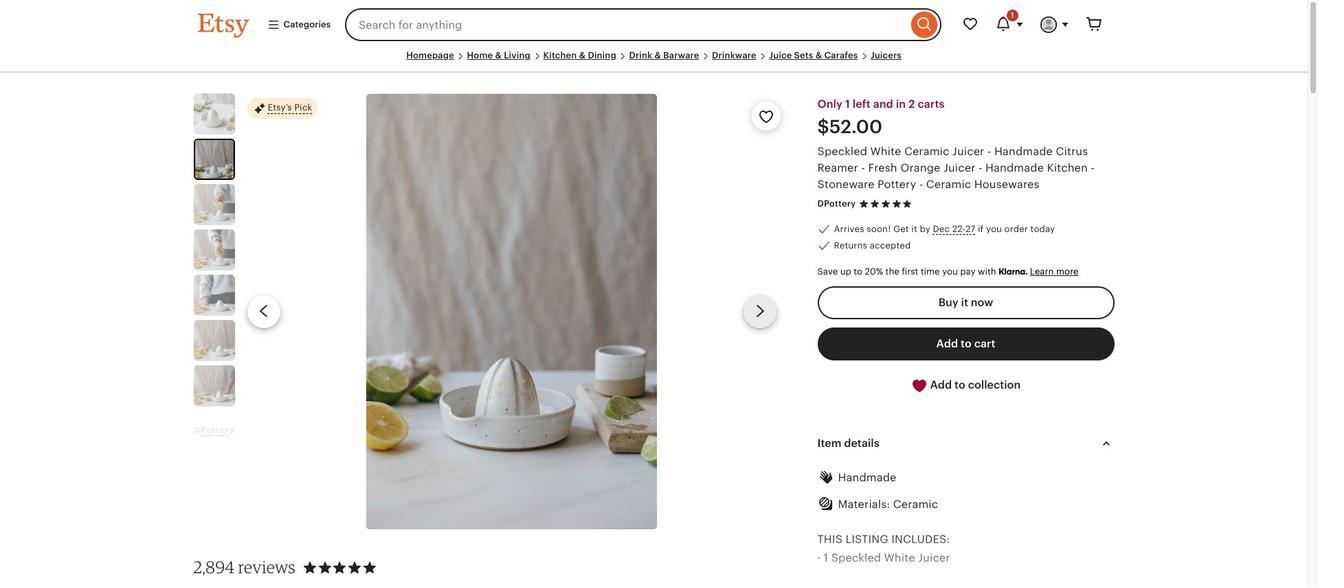 Task type: describe. For each thing, give the bounding box(es) containing it.
pay
[[960, 266, 976, 277]]

0 horizontal spatial you
[[942, 266, 958, 277]]

2,894
[[193, 558, 235, 578]]

0 vertical spatial to
[[854, 266, 863, 277]]

speckled white ceramic juicer handmade citrus reamer fresh image 3 image
[[193, 184, 235, 226]]

speckled white ceramic juicer - handmade citrus reamer - fresh orange juicer - handmade kitchen - stoneware pottery - ceramic housewares
[[818, 146, 1095, 191]]

etsy's pick
[[268, 103, 312, 113]]

soon! get
[[867, 224, 909, 234]]

add to collection button
[[818, 369, 1114, 403]]

etsy's
[[268, 103, 292, 113]]

1 for ∙ 1 speckled white juicer
[[824, 553, 828, 565]]

add to cart
[[937, 338, 995, 350]]

left
[[853, 98, 871, 110]]

reamer
[[818, 162, 858, 174]]

0 vertical spatial juicer
[[952, 146, 985, 158]]

drinkware
[[712, 50, 757, 60]]

carafes
[[824, 50, 858, 60]]

$52.00
[[818, 117, 883, 138]]

arrives
[[834, 224, 864, 234]]

add to cart button
[[818, 328, 1114, 361]]

2,894 reviews
[[193, 558, 296, 578]]

kitchen & dining
[[543, 50, 616, 60]]

0 vertical spatial ceramic
[[904, 146, 949, 158]]

juicers
[[871, 50, 902, 60]]

sets
[[794, 50, 813, 60]]

& for kitchen
[[579, 50, 586, 60]]

living
[[504, 50, 531, 60]]

22-
[[952, 224, 966, 234]]

20%
[[865, 266, 883, 277]]

save
[[818, 266, 838, 277]]

citrus
[[1056, 146, 1088, 158]]

& for home
[[495, 50, 502, 60]]

0 horizontal spatial it
[[912, 224, 917, 234]]

if
[[978, 224, 984, 234]]

1 horizontal spatial speckled white ceramic juicer handmade citrus reamer fresh image 2 image
[[366, 94, 657, 530]]

speckled white ceramic juicer handmade citrus reamer fresh image 1 image
[[193, 94, 235, 135]]

1 vertical spatial juicer
[[944, 162, 976, 174]]

speckled white ceramic juicer handmade citrus reamer fresh image 7 image
[[193, 366, 235, 407]]

speckled white ceramic juicer handmade citrus reamer fresh image 8 image
[[193, 411, 235, 452]]

1 inside popup button
[[1011, 11, 1014, 19]]

0 vertical spatial you
[[986, 224, 1002, 234]]

this listing includes:
[[818, 534, 950, 546]]

this
[[818, 534, 843, 546]]

Search for anything text field
[[345, 8, 908, 41]]

the
[[886, 266, 900, 277]]

to for add to cart
[[961, 338, 972, 350]]

returns accepted
[[834, 241, 911, 251]]

arrives soon! get it by dec 22-27 if you order today
[[834, 224, 1055, 234]]

2 vertical spatial ceramic
[[893, 499, 938, 511]]

juice sets & carafes link
[[769, 50, 858, 60]]

klarna.
[[999, 266, 1028, 277]]

barware
[[663, 50, 699, 60]]

pottery
[[878, 179, 916, 191]]

1 vertical spatial white
[[884, 553, 915, 565]]

0 vertical spatial handmade
[[994, 146, 1053, 158]]

housewares
[[974, 179, 1040, 191]]

in
[[896, 98, 906, 110]]

drinkware link
[[712, 50, 757, 60]]

materials:
[[838, 499, 890, 511]]

4 & from the left
[[816, 50, 822, 60]]

by
[[920, 224, 930, 234]]

add to collection
[[928, 379, 1021, 391]]

save up to 20% the first time you pay with klarna. learn more
[[818, 266, 1079, 277]]

1 vertical spatial handmade
[[986, 162, 1044, 174]]

kitchen inside speckled white ceramic juicer - handmade citrus reamer - fresh orange juicer - handmade kitchen - stoneware pottery - ceramic housewares
[[1047, 162, 1088, 174]]

1 for only 1 left and in 2 carts $52.00
[[845, 98, 850, 110]]

dpottery link
[[818, 199, 856, 209]]



Task type: locate. For each thing, give the bounding box(es) containing it.
ceramic up includes:
[[893, 499, 938, 511]]

drink & barware link
[[629, 50, 699, 60]]

item details button
[[805, 427, 1127, 460]]

buy
[[939, 297, 959, 309]]

0 horizontal spatial 1
[[824, 553, 828, 565]]

to left collection
[[955, 379, 966, 391]]

add left cart at the bottom right of the page
[[937, 338, 958, 350]]

white inside speckled white ceramic juicer - handmade citrus reamer - fresh orange juicer - handmade kitchen - stoneware pottery - ceramic housewares
[[870, 146, 901, 158]]

returns
[[834, 241, 867, 251]]

home
[[467, 50, 493, 60]]

& right drink
[[655, 50, 661, 60]]

white down this listing includes:
[[884, 553, 915, 565]]

∙
[[818, 553, 821, 565]]

kitchen left dining
[[543, 50, 577, 60]]

home & living
[[467, 50, 531, 60]]

dining
[[588, 50, 616, 60]]

item details
[[818, 438, 879, 449]]

only
[[818, 98, 843, 110]]

speckled down listing at the bottom of the page
[[831, 553, 881, 565]]

orange
[[900, 162, 941, 174]]

juicers link
[[871, 50, 902, 60]]

0 horizontal spatial speckled white ceramic juicer handmade citrus reamer fresh image 2 image
[[195, 140, 233, 179]]

juicer down includes:
[[918, 553, 950, 565]]

drink & barware
[[629, 50, 699, 60]]

fresh
[[868, 162, 897, 174]]

0 vertical spatial 1
[[1011, 11, 1014, 19]]

first
[[902, 266, 918, 277]]

0 vertical spatial white
[[870, 146, 901, 158]]

kitchen down citrus on the right
[[1047, 162, 1088, 174]]

add for add to cart
[[937, 338, 958, 350]]

3 & from the left
[[655, 50, 661, 60]]

1 inside only 1 left and in 2 carts $52.00
[[845, 98, 850, 110]]

up
[[840, 266, 851, 277]]

ceramic down orange
[[926, 179, 971, 191]]

& right sets
[[816, 50, 822, 60]]

it right buy
[[961, 297, 968, 309]]

collection
[[968, 379, 1021, 391]]

white up fresh
[[870, 146, 901, 158]]

juicer
[[952, 146, 985, 158], [944, 162, 976, 174], [918, 553, 950, 565]]

materials: ceramic
[[838, 499, 938, 511]]

carts
[[918, 98, 945, 110]]

2 & from the left
[[579, 50, 586, 60]]

learn
[[1030, 266, 1054, 277]]

to left cart at the bottom right of the page
[[961, 338, 972, 350]]

1 vertical spatial speckled
[[831, 553, 881, 565]]

1 vertical spatial kitchen
[[1047, 162, 1088, 174]]

home & living link
[[467, 50, 531, 60]]

0 vertical spatial kitchen
[[543, 50, 577, 60]]

0 horizontal spatial kitchen
[[543, 50, 577, 60]]

2 vertical spatial juicer
[[918, 553, 950, 565]]

menu bar
[[198, 49, 1110, 73]]

0 vertical spatial it
[[912, 224, 917, 234]]

homepage link
[[406, 50, 454, 60]]

1 & from the left
[[495, 50, 502, 60]]

1 horizontal spatial 1
[[845, 98, 850, 110]]

1 button
[[987, 8, 1032, 41]]

1 horizontal spatial it
[[961, 297, 968, 309]]

2 horizontal spatial 1
[[1011, 11, 1014, 19]]

more
[[1056, 266, 1079, 277]]

buy it now button
[[818, 287, 1114, 320]]

to for add to collection
[[955, 379, 966, 391]]

0 vertical spatial add
[[937, 338, 958, 350]]

with
[[978, 266, 996, 277]]

1 vertical spatial to
[[961, 338, 972, 350]]

2 vertical spatial handmade
[[838, 472, 897, 484]]

none search field inside categories banner
[[345, 8, 941, 41]]

item
[[818, 438, 842, 449]]

categories banner
[[173, 0, 1135, 49]]

& for drink
[[655, 50, 661, 60]]

time
[[921, 266, 940, 277]]

1 vertical spatial it
[[961, 297, 968, 309]]

juicer up housewares
[[952, 146, 985, 158]]

you right the if
[[986, 224, 1002, 234]]

& right home
[[495, 50, 502, 60]]

1 vertical spatial add
[[930, 379, 952, 391]]

speckled up reamer
[[818, 146, 867, 158]]

reviews
[[238, 558, 296, 578]]

includes:
[[892, 534, 950, 546]]

ceramic up orange
[[904, 146, 949, 158]]

menu bar containing homepage
[[198, 49, 1110, 73]]

add down add to cart 'button'
[[930, 379, 952, 391]]

None search field
[[345, 8, 941, 41]]

add inside button
[[930, 379, 952, 391]]

juicer right orange
[[944, 162, 976, 174]]

∙ 1 speckled white juicer
[[818, 553, 950, 565]]

drink
[[629, 50, 652, 60]]

categories button
[[257, 12, 341, 37]]

to
[[854, 266, 863, 277], [961, 338, 972, 350], [955, 379, 966, 391]]

speckled white ceramic juicer handmade citrus reamer fresh image 4 image
[[193, 230, 235, 271]]

2 vertical spatial 1
[[824, 553, 828, 565]]

1 horizontal spatial kitchen
[[1047, 162, 1088, 174]]

order
[[1005, 224, 1028, 234]]

1 horizontal spatial you
[[986, 224, 1002, 234]]

you
[[986, 224, 1002, 234], [942, 266, 958, 277]]

add inside 'button'
[[937, 338, 958, 350]]

details
[[844, 438, 879, 449]]

now
[[971, 297, 993, 309]]

it
[[912, 224, 917, 234], [961, 297, 968, 309]]

speckled white ceramic juicer handmade citrus reamer fresh image 5 image
[[193, 275, 235, 316]]

dec
[[933, 224, 950, 234]]

it inside button
[[961, 297, 968, 309]]

2
[[909, 98, 915, 110]]

1 vertical spatial 1
[[845, 98, 850, 110]]

it left by
[[912, 224, 917, 234]]

to inside 'button'
[[961, 338, 972, 350]]

ceramic
[[904, 146, 949, 158], [926, 179, 971, 191], [893, 499, 938, 511]]

2 vertical spatial to
[[955, 379, 966, 391]]

speckled inside speckled white ceramic juicer - handmade citrus reamer - fresh orange juicer - handmade kitchen - stoneware pottery - ceramic housewares
[[818, 146, 867, 158]]

categories
[[284, 19, 331, 29]]

today
[[1031, 224, 1055, 234]]

dpottery
[[818, 199, 856, 209]]

& left dining
[[579, 50, 586, 60]]

speckled white ceramic juicer handmade citrus reamer fresh image 6 image
[[193, 320, 235, 362]]

handmade
[[994, 146, 1053, 158], [986, 162, 1044, 174], [838, 472, 897, 484]]

kitchen inside menu bar
[[543, 50, 577, 60]]

cart
[[974, 338, 995, 350]]

you left pay
[[942, 266, 958, 277]]

juice
[[769, 50, 792, 60]]

only 1 left and in 2 carts $52.00
[[818, 98, 945, 138]]

homepage
[[406, 50, 454, 60]]

white
[[870, 146, 901, 158], [884, 553, 915, 565]]

27
[[966, 224, 976, 234]]

to right up
[[854, 266, 863, 277]]

kitchen & dining link
[[543, 50, 616, 60]]

to inside button
[[955, 379, 966, 391]]

0 vertical spatial speckled
[[818, 146, 867, 158]]

add for add to collection
[[930, 379, 952, 391]]

buy it now
[[939, 297, 993, 309]]

kitchen
[[543, 50, 577, 60], [1047, 162, 1088, 174]]

listing
[[846, 534, 889, 546]]

1 vertical spatial you
[[942, 266, 958, 277]]

juice sets & carafes
[[769, 50, 858, 60]]

1
[[1011, 11, 1014, 19], [845, 98, 850, 110], [824, 553, 828, 565]]

pick
[[294, 103, 312, 113]]

speckled
[[818, 146, 867, 158], [831, 553, 881, 565]]

stoneware
[[818, 179, 875, 191]]

and
[[873, 98, 893, 110]]

&
[[495, 50, 502, 60], [579, 50, 586, 60], [655, 50, 661, 60], [816, 50, 822, 60]]

speckled white ceramic juicer handmade citrus reamer fresh image 2 image
[[366, 94, 657, 530], [195, 140, 233, 179]]

learn more button
[[1030, 266, 1079, 277]]

add
[[937, 338, 958, 350], [930, 379, 952, 391]]

accepted
[[870, 241, 911, 251]]

etsy's pick button
[[247, 98, 318, 120]]

1 vertical spatial ceramic
[[926, 179, 971, 191]]



Task type: vqa. For each thing, say whether or not it's contained in the screenshot.
SPECKLED WHITE CERAMIC JUICER HANDMADE CITRUS REAMER FRESH IMAGE 3
yes



